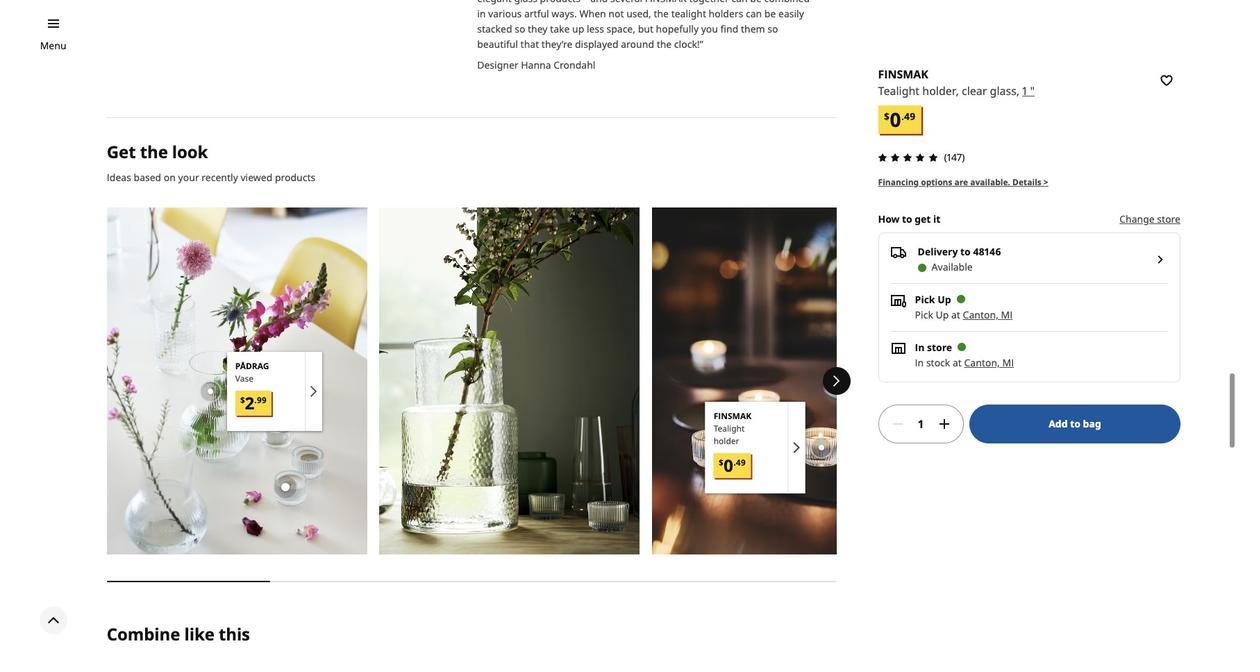 Task type: describe. For each thing, give the bounding box(es) containing it.
products
[[275, 171, 316, 184]]

to for how
[[903, 213, 913, 226]]

right image
[[1153, 252, 1169, 268]]

get the look
[[107, 140, 208, 163]]

ideas
[[107, 171, 131, 184]]

finsmak tealight holder, clear glass, 1 "
[[879, 67, 1035, 99]]

at for stock
[[953, 356, 962, 370]]

tealight for holder,
[[879, 83, 920, 99]]

your
[[178, 171, 199, 184]]

to for delivery
[[961, 245, 971, 259]]

vase
[[235, 373, 254, 385]]

combine
[[107, 623, 180, 646]]

canton, for in stock at
[[965, 356, 1000, 370]]

2
[[245, 392, 254, 415]]

in for in store
[[915, 341, 925, 354]]

finsmak for holder
[[714, 411, 752, 423]]

ideas based on your recently viewed products
[[107, 171, 316, 184]]

up for pick up
[[938, 293, 952, 306]]

change store
[[1120, 213, 1181, 226]]

combine like this
[[107, 623, 250, 646]]

products shown on image element for living room featuring multiple white clear-glass finsmak tealight holders spreading a warm light on a wooden table. image
[[706, 403, 805, 494]]

the
[[140, 140, 168, 163]]

"
[[1031, 83, 1035, 99]]

add to bag
[[1049, 418, 1102, 431]]

get
[[915, 213, 931, 226]]

products shown on image element for multiple vases with flower stems and tealight holders are set on a white tabletop. yellow chairs are set at the table. image
[[227, 352, 323, 432]]

pick for pick up
[[915, 293, 936, 306]]

available.
[[971, 177, 1011, 188]]

$ 2 . 99
[[240, 392, 267, 415]]

look
[[172, 140, 208, 163]]

canton, mi button for pick up at
[[963, 309, 1013, 322]]

glass,
[[990, 83, 1020, 99]]

in for in stock at canton, mi
[[915, 356, 924, 370]]

how
[[879, 213, 900, 226]]

bag
[[1084, 418, 1102, 431]]

99
[[257, 395, 267, 407]]

store for in store
[[928, 341, 953, 354]]

up for pick up at canton, mi
[[936, 309, 949, 322]]

pick up at canton, mi group
[[915, 309, 1013, 322]]

get
[[107, 140, 136, 163]]

mi for pick up at canton, mi
[[1001, 309, 1013, 322]]

multiple vases with flower stems and tealight holders are set on a white tabletop. yellow chairs are set at the table. image
[[107, 208, 367, 555]]

in stock at canton, mi group
[[915, 356, 1014, 370]]



Task type: locate. For each thing, give the bounding box(es) containing it.
pick
[[915, 293, 936, 306], [915, 309, 934, 322]]

0 horizontal spatial to
[[903, 213, 913, 226]]

1 vertical spatial up
[[936, 309, 949, 322]]

pick for pick up at canton, mi
[[915, 309, 934, 322]]

48146
[[974, 245, 1002, 259]]

1 vertical spatial 0
[[724, 454, 734, 477]]

(147) button
[[874, 149, 965, 166]]

1 horizontal spatial .
[[734, 457, 736, 469]]

financing options are available. details > button
[[879, 177, 1049, 189]]

delivery to 48146
[[918, 245, 1002, 259]]

designer
[[477, 58, 519, 72]]

financing options are available. details >
[[879, 177, 1049, 188]]

2 horizontal spatial to
[[1071, 418, 1081, 431]]

on
[[164, 171, 176, 184]]

$ down holder
[[719, 457, 724, 469]]

store right change on the right of the page
[[1158, 213, 1181, 226]]

1 horizontal spatial tealight
[[879, 83, 920, 99]]

store up stock
[[928, 341, 953, 354]]

to
[[903, 213, 913, 226], [961, 245, 971, 259], [1071, 418, 1081, 431]]

options
[[921, 177, 953, 188]]

1 vertical spatial mi
[[1003, 356, 1014, 370]]

1 vertical spatial in
[[915, 356, 924, 370]]

to left get
[[903, 213, 913, 226]]

in stock at canton, mi
[[915, 356, 1014, 370]]

0 horizontal spatial store
[[928, 341, 953, 354]]

store
[[1158, 213, 1181, 226], [928, 341, 953, 354]]

2 pick from the top
[[915, 309, 934, 322]]

available
[[932, 261, 973, 274]]

based
[[134, 171, 161, 184]]

1 horizontal spatial $ 0 . 49
[[884, 106, 916, 133]]

1 vertical spatial to
[[961, 245, 971, 259]]

$ inside $ 2 . 99
[[240, 395, 245, 407]]

crondahl
[[554, 58, 596, 72]]

holder
[[714, 436, 740, 448]]

Quantity input value text field
[[912, 405, 931, 444]]

$ for finsmak tealight holder
[[719, 457, 724, 469]]

1 horizontal spatial store
[[1158, 213, 1181, 226]]

0 up "review: 4.9 out of 5 stars. total reviews: 147" image
[[890, 106, 902, 133]]

$ for pådrag vase
[[240, 395, 245, 407]]

1 horizontal spatial to
[[961, 245, 971, 259]]

how to get it
[[879, 213, 941, 226]]

at for up
[[952, 309, 961, 322]]

pådrag
[[235, 361, 269, 373]]

a living room that features a mouth blown glass vase that holds a branch with leaves inside, a tealight holder, and a vase. image
[[380, 208, 640, 555]]

are
[[955, 177, 969, 188]]

49 for holder,
[[905, 110, 916, 123]]

scrollbar
[[107, 572, 837, 592]]

finsmak for holder,
[[879, 67, 929, 82]]

0 horizontal spatial products shown on image element
[[227, 352, 323, 432]]

0 vertical spatial tealight
[[879, 83, 920, 99]]

to inside button
[[1071, 418, 1081, 431]]

0 vertical spatial at
[[952, 309, 961, 322]]

change
[[1120, 213, 1155, 226]]

0 vertical spatial $ 0 . 49
[[884, 106, 916, 133]]

store for change store
[[1158, 213, 1181, 226]]

0 for finsmak tealight holder, clear glass, 1 "
[[890, 106, 902, 133]]

1 horizontal spatial 0
[[890, 106, 902, 133]]

at up in store
[[952, 309, 961, 322]]

1 vertical spatial $ 0 . 49
[[719, 454, 746, 477]]

2 vertical spatial $
[[719, 457, 724, 469]]

49 down holder
[[736, 457, 746, 469]]

menu
[[40, 39, 66, 52]]

finsmak up holder,
[[879, 67, 929, 82]]

0 horizontal spatial finsmak
[[714, 411, 752, 423]]

$
[[884, 110, 890, 123], [240, 395, 245, 407], [719, 457, 724, 469]]

1 horizontal spatial $
[[719, 457, 724, 469]]

up down the pick up
[[936, 309, 949, 322]]

$ for finsmak tealight holder, clear glass, 1 "
[[884, 110, 890, 123]]

0 vertical spatial .
[[902, 110, 905, 123]]

1 in from the top
[[915, 341, 925, 354]]

0 vertical spatial 49
[[905, 110, 916, 123]]

like
[[184, 623, 215, 646]]

0 vertical spatial pick
[[915, 293, 936, 306]]

0 horizontal spatial 49
[[736, 457, 746, 469]]

recently
[[202, 171, 238, 184]]

pick down the pick up
[[915, 309, 934, 322]]

1 vertical spatial canton,
[[965, 356, 1000, 370]]

49 for holder
[[736, 457, 746, 469]]

financing
[[879, 177, 919, 188]]

2 in from the top
[[915, 356, 924, 370]]

$ 0 . 49 for holder,
[[884, 106, 916, 133]]

in up in stock at canton, mi
[[915, 341, 925, 354]]

pick up at canton, mi
[[915, 309, 1013, 322]]

$ 0 . 49 down holder
[[719, 454, 746, 477]]

$ left 99
[[240, 395, 245, 407]]

review: 4.9 out of 5 stars. total reviews: 147 image
[[874, 149, 942, 166]]

mi down pick up at canton, mi group
[[1003, 356, 1014, 370]]

1 vertical spatial canton, mi button
[[965, 356, 1014, 370]]

1 vertical spatial tealight
[[714, 423, 745, 435]]

to up "available"
[[961, 245, 971, 259]]

0 vertical spatial 0
[[890, 106, 902, 133]]

0 horizontal spatial $
[[240, 395, 245, 407]]

tealight inside finsmak tealight holder
[[714, 423, 745, 435]]

2 vertical spatial .
[[734, 457, 736, 469]]

store inside "button"
[[1158, 213, 1181, 226]]

1
[[1023, 83, 1028, 99]]

finsmak tealight holder
[[714, 411, 752, 448]]

0 for finsmak tealight holder
[[724, 454, 734, 477]]

details
[[1013, 177, 1042, 188]]

this
[[219, 623, 250, 646]]

add to bag button
[[970, 405, 1181, 444]]

0 vertical spatial canton,
[[963, 309, 999, 322]]

(147)
[[945, 151, 965, 164]]

1 " button
[[1023, 83, 1035, 100]]

1 vertical spatial $
[[240, 395, 245, 407]]

designer hanna crondahl
[[477, 58, 596, 72]]

canton, mi button for in stock at
[[965, 356, 1014, 370]]

products shown on image element containing 0
[[706, 403, 805, 494]]

1 vertical spatial finsmak
[[714, 411, 752, 423]]

1 vertical spatial store
[[928, 341, 953, 354]]

0 vertical spatial in
[[915, 341, 925, 354]]

it
[[934, 213, 941, 226]]

>
[[1044, 177, 1049, 188]]

living room featuring multiple white clear-glass finsmak tealight holders spreading a warm light on a wooden table. image
[[652, 208, 913, 555]]

$ 0 . 49 up "review: 4.9 out of 5 stars. total reviews: 147" image
[[884, 106, 916, 133]]

. for pådrag vase
[[254, 395, 257, 407]]

tealight
[[879, 83, 920, 99], [714, 423, 745, 435]]

to left the bag
[[1071, 418, 1081, 431]]

1 horizontal spatial 49
[[905, 110, 916, 123]]

0 horizontal spatial 0
[[724, 454, 734, 477]]

tealight left holder,
[[879, 83, 920, 99]]

clear
[[962, 83, 988, 99]]

at
[[952, 309, 961, 322], [953, 356, 962, 370]]

1 vertical spatial at
[[953, 356, 962, 370]]

0 vertical spatial mi
[[1001, 309, 1013, 322]]

canton, up in stock at canton, mi
[[963, 309, 999, 322]]

finsmak
[[879, 67, 929, 82], [714, 411, 752, 423]]

holder,
[[923, 83, 959, 99]]

49
[[905, 110, 916, 123], [736, 457, 746, 469]]

delivery
[[918, 245, 958, 259]]

tealight inside finsmak tealight holder, clear glass, 1 "
[[879, 83, 920, 99]]

canton, mi button right stock
[[965, 356, 1014, 370]]

0 down holder
[[724, 454, 734, 477]]

mi for in stock at canton, mi
[[1003, 356, 1014, 370]]

0 horizontal spatial tealight
[[714, 423, 745, 435]]

tealight up holder
[[714, 423, 745, 435]]

1 horizontal spatial products shown on image element
[[706, 403, 805, 494]]

. for finsmak tealight holder
[[734, 457, 736, 469]]

0 vertical spatial up
[[938, 293, 952, 306]]

. inside $ 2 . 99
[[254, 395, 257, 407]]

canton, mi button up in stock at canton, mi group
[[963, 309, 1013, 322]]

0
[[890, 106, 902, 133], [724, 454, 734, 477]]

$ 0 . 49
[[884, 106, 916, 133], [719, 454, 746, 477]]

at right stock
[[953, 356, 962, 370]]

viewed
[[241, 171, 273, 184]]

tealight for holder
[[714, 423, 745, 435]]

mi
[[1001, 309, 1013, 322], [1003, 356, 1014, 370]]

1 vertical spatial .
[[254, 395, 257, 407]]

2 horizontal spatial .
[[902, 110, 905, 123]]

hanna
[[521, 58, 551, 72]]

0 vertical spatial $
[[884, 110, 890, 123]]

menu button
[[40, 38, 66, 53]]

products shown on image element containing 2
[[227, 352, 323, 432]]

to for add
[[1071, 418, 1081, 431]]

$ up "review: 4.9 out of 5 stars. total reviews: 147" image
[[884, 110, 890, 123]]

49 up "review: 4.9 out of 5 stars. total reviews: 147" image
[[905, 110, 916, 123]]

0 vertical spatial finsmak
[[879, 67, 929, 82]]

1 pick from the top
[[915, 293, 936, 306]]

in
[[915, 341, 925, 354], [915, 356, 924, 370]]

finsmak up holder
[[714, 411, 752, 423]]

pick up pick up at canton, mi
[[915, 293, 936, 306]]

0 horizontal spatial $ 0 . 49
[[719, 454, 746, 477]]

stock
[[927, 356, 951, 370]]

0 vertical spatial canton, mi button
[[963, 309, 1013, 322]]

mi up in stock at canton, mi group
[[1001, 309, 1013, 322]]

pick up
[[915, 293, 952, 306]]

$ 0 . 49 for holder
[[719, 454, 746, 477]]

0 inside products shown on image element
[[724, 454, 734, 477]]

canton, right stock
[[965, 356, 1000, 370]]

in left stock
[[915, 356, 924, 370]]

up up pick up at canton, mi
[[938, 293, 952, 306]]

pådrag vase
[[235, 361, 269, 385]]

1 horizontal spatial finsmak
[[879, 67, 929, 82]]

0 vertical spatial store
[[1158, 213, 1181, 226]]

finsmak inside finsmak tealight holder, clear glass, 1 "
[[879, 67, 929, 82]]

0 horizontal spatial .
[[254, 395, 257, 407]]

0 vertical spatial to
[[903, 213, 913, 226]]

products shown on image element
[[227, 352, 323, 432], [706, 403, 805, 494]]

canton,
[[963, 309, 999, 322], [965, 356, 1000, 370]]

canton, for pick up at
[[963, 309, 999, 322]]

up
[[938, 293, 952, 306], [936, 309, 949, 322]]

1 vertical spatial pick
[[915, 309, 934, 322]]

. for finsmak tealight holder, clear glass, 1 "
[[902, 110, 905, 123]]

in store
[[915, 341, 953, 354]]

2 horizontal spatial $
[[884, 110, 890, 123]]

canton, mi button
[[963, 309, 1013, 322], [965, 356, 1014, 370]]

add
[[1049, 418, 1068, 431]]

change store button
[[1120, 212, 1181, 227]]

.
[[902, 110, 905, 123], [254, 395, 257, 407], [734, 457, 736, 469]]

2 vertical spatial to
[[1071, 418, 1081, 431]]

1 vertical spatial 49
[[736, 457, 746, 469]]



Task type: vqa. For each thing, say whether or not it's contained in the screenshot.
A phone on a table with an IKEA gateway and remote, and a glass of water. "image"
no



